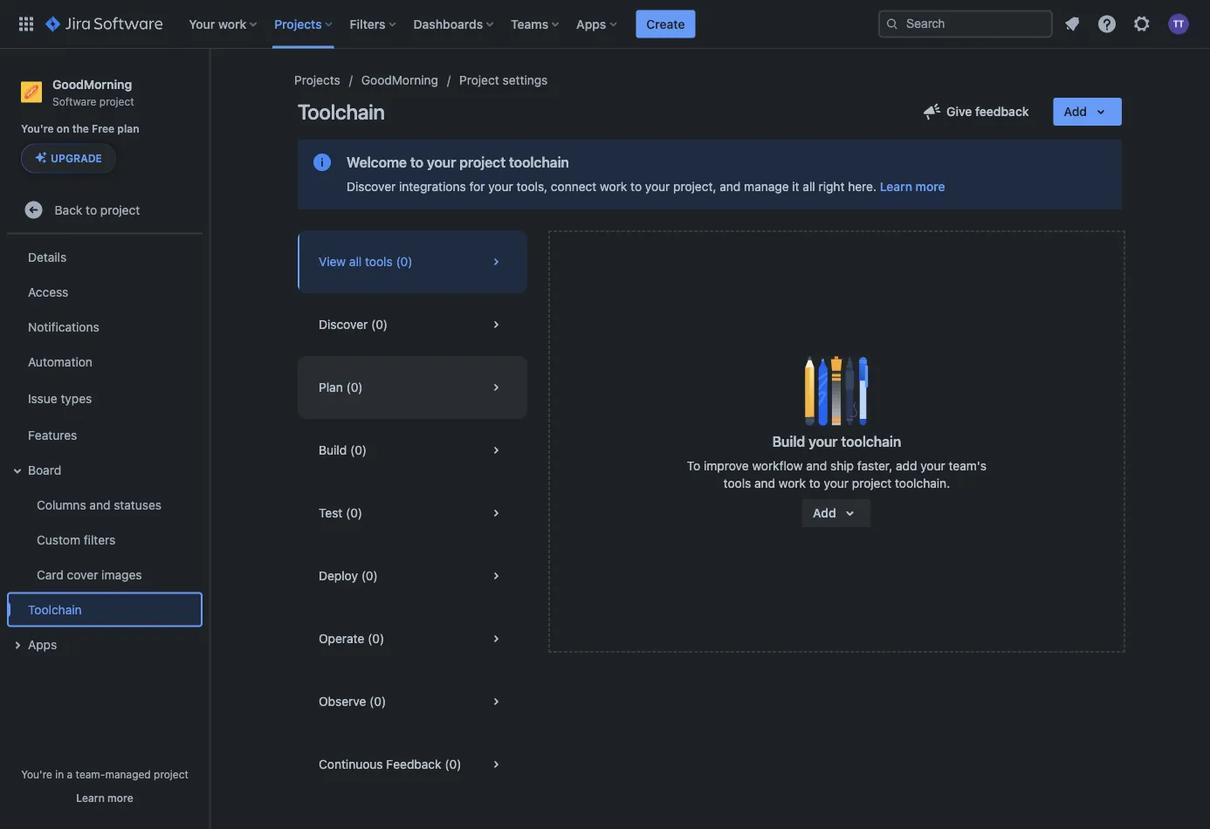 Task type: describe. For each thing, give the bounding box(es) containing it.
settings image
[[1132, 14, 1153, 34]]

welcome
[[347, 154, 407, 171]]

on
[[57, 123, 69, 135]]

dashboards button
[[408, 10, 500, 38]]

features link
[[7, 418, 203, 453]]

observe (0)
[[319, 695, 386, 709]]

columns
[[37, 498, 86, 512]]

filters
[[84, 533, 116, 547]]

create
[[646, 17, 685, 31]]

deploy (0)
[[319, 569, 378, 583]]

operate
[[319, 632, 364, 646]]

statuses
[[114, 498, 162, 512]]

features
[[28, 428, 77, 442]]

project settings link
[[459, 70, 548, 91]]

(0) for observe (0)
[[369, 695, 386, 709]]

your work button
[[184, 10, 264, 38]]

notifications
[[28, 320, 99, 334]]

more inside welcome to your project toolchain discover integrations for your tools, connect work to your project, and manage it all right here. learn more
[[916, 179, 945, 194]]

free
[[92, 123, 115, 135]]

your left project,
[[645, 179, 670, 194]]

apps button
[[571, 10, 624, 38]]

test
[[319, 506, 342, 520]]

details link
[[7, 240, 203, 274]]

card
[[37, 567, 64, 582]]

tools inside build your toolchain to improve workflow and ship faster, add your team's tools and work to your project toolchain.
[[724, 476, 751, 491]]

project inside goodmorning software project
[[99, 95, 134, 107]]

you're for you're in a team-managed project
[[21, 768, 52, 781]]

learn more
[[76, 792, 133, 804]]

card cover images
[[37, 567, 142, 582]]

(0) for build (0)
[[350, 443, 367, 458]]

project right managed
[[154, 768, 188, 781]]

(0) for plan (0)
[[346, 380, 363, 395]]

and up filters
[[89, 498, 110, 512]]

it
[[792, 179, 799, 194]]

custom filters link
[[17, 522, 203, 557]]

upgrade
[[51, 152, 102, 164]]

banner containing your work
[[0, 0, 1210, 49]]

right
[[819, 179, 845, 194]]

the
[[72, 123, 89, 135]]

your up toolchain.
[[921, 459, 945, 473]]

custom
[[37, 533, 80, 547]]

automation link
[[7, 344, 203, 379]]

help image
[[1097, 14, 1118, 34]]

filters button
[[345, 10, 403, 38]]

toolchain inside group
[[28, 602, 82, 617]]

a
[[67, 768, 73, 781]]

apps button
[[7, 627, 203, 662]]

you're in a team-managed project
[[21, 768, 188, 781]]

images
[[101, 567, 142, 582]]

all inside button
[[349, 255, 362, 269]]

upgrade button
[[22, 144, 115, 172]]

your work
[[189, 17, 246, 31]]

faster,
[[857, 459, 893, 473]]

give feedback button
[[912, 98, 1040, 126]]

primary element
[[10, 0, 878, 48]]

build for your
[[772, 434, 805, 450]]

feedback
[[386, 757, 441, 772]]

tools,
[[516, 179, 548, 194]]

your profile and settings image
[[1168, 14, 1189, 34]]

group containing details
[[3, 234, 203, 667]]

expand image
[[7, 635, 28, 656]]

view
[[319, 255, 346, 269]]

0 horizontal spatial add button
[[803, 499, 871, 527]]

team-
[[76, 768, 105, 781]]

improve
[[704, 459, 749, 473]]

1 horizontal spatial add button
[[1053, 98, 1122, 126]]

deploy
[[319, 569, 358, 583]]

build for (0)
[[319, 443, 347, 458]]

filters
[[350, 17, 386, 31]]

for
[[469, 179, 485, 194]]

deploy (0) button
[[298, 545, 527, 608]]

build (0) button
[[298, 419, 527, 482]]

your
[[189, 17, 215, 31]]

issue
[[28, 391, 57, 406]]

and left ship
[[806, 459, 827, 473]]

back to project link
[[7, 192, 203, 227]]

work inside welcome to your project toolchain discover integrations for your tools, connect work to your project, and manage it all right here. learn more
[[600, 179, 627, 194]]

work inside popup button
[[218, 17, 246, 31]]

project settings
[[459, 73, 548, 87]]

your up ship
[[809, 434, 838, 450]]

view all tools (0)
[[319, 255, 413, 269]]

build your toolchain to improve workflow and ship faster, add your team's tools and work to your project toolchain.
[[687, 434, 987, 491]]

more inside button
[[107, 792, 133, 804]]

projects button
[[269, 10, 339, 38]]

(0) up 'discover (0)' button
[[396, 255, 413, 269]]

build (0)
[[319, 443, 367, 458]]

teams button
[[506, 10, 566, 38]]

to
[[687, 459, 701, 473]]

(0) for deploy (0)
[[361, 569, 378, 583]]

here.
[[848, 179, 877, 194]]

expand image
[[7, 460, 28, 481]]

columns and statuses
[[37, 498, 162, 512]]

project
[[459, 73, 499, 87]]

toolchain inside welcome to your project toolchain discover integrations for your tools, connect work to your project, and manage it all right here. learn more
[[509, 154, 569, 171]]



Task type: locate. For each thing, give the bounding box(es) containing it.
notifications link
[[7, 309, 203, 344]]

discover (0)
[[319, 317, 388, 332]]

goodmorning link
[[361, 70, 438, 91]]

1 horizontal spatial add
[[1064, 104, 1087, 119]]

build inside build your toolchain to improve workflow and ship faster, add your team's tools and work to your project toolchain.
[[772, 434, 805, 450]]

appswitcher icon image
[[16, 14, 37, 34]]

toolchain up tools, at left
[[509, 154, 569, 171]]

0 vertical spatial add
[[1064, 104, 1087, 119]]

0 horizontal spatial goodmorning
[[52, 77, 132, 91]]

learn
[[880, 179, 912, 194], [76, 792, 105, 804]]

your right the for
[[488, 179, 513, 194]]

1 horizontal spatial learn
[[880, 179, 912, 194]]

work down workflow
[[779, 476, 806, 491]]

work
[[218, 17, 246, 31], [600, 179, 627, 194], [779, 476, 806, 491]]

add down ship
[[813, 506, 836, 520]]

discover inside welcome to your project toolchain discover integrations for your tools, connect work to your project, and manage it all right here. learn more
[[347, 179, 396, 194]]

0 vertical spatial projects
[[274, 17, 322, 31]]

0 vertical spatial toolchain
[[298, 100, 385, 124]]

observe
[[319, 695, 366, 709]]

(0) right "operate"
[[368, 632, 384, 646]]

teams
[[511, 17, 548, 31]]

managed
[[105, 768, 151, 781]]

goodmorning up software
[[52, 77, 132, 91]]

all
[[803, 179, 815, 194], [349, 255, 362, 269]]

discover
[[347, 179, 396, 194], [319, 317, 368, 332]]

dashboards
[[414, 17, 483, 31]]

board button
[[7, 453, 203, 488]]

project inside build your toolchain to improve workflow and ship faster, add your team's tools and work to your project toolchain.
[[852, 476, 892, 491]]

projects for projects dropdown button
[[274, 17, 322, 31]]

projects down projects dropdown button
[[294, 73, 340, 87]]

work inside build your toolchain to improve workflow and ship faster, add your team's tools and work to your project toolchain.
[[779, 476, 806, 491]]

0 horizontal spatial learn
[[76, 792, 105, 804]]

test (0) button
[[298, 482, 527, 545]]

0 horizontal spatial work
[[218, 17, 246, 31]]

build down plan
[[319, 443, 347, 458]]

feedback
[[975, 104, 1029, 119]]

tools down improve
[[724, 476, 751, 491]]

0 vertical spatial tools
[[365, 255, 393, 269]]

toolchain.
[[895, 476, 950, 491]]

ship
[[830, 459, 854, 473]]

0 vertical spatial you're
[[21, 123, 54, 135]]

(0) right test
[[346, 506, 362, 520]]

project down faster,
[[852, 476, 892, 491]]

0 vertical spatial apps
[[576, 17, 606, 31]]

work right connect
[[600, 179, 627, 194]]

project up "details" link
[[100, 203, 140, 217]]

0 vertical spatial learn more button
[[880, 178, 945, 196]]

back
[[55, 203, 82, 217]]

sidebar navigation image
[[190, 70, 229, 105]]

1 horizontal spatial work
[[600, 179, 627, 194]]

columns and statuses link
[[17, 488, 203, 522]]

observe (0) button
[[298, 671, 527, 733]]

0 vertical spatial add button
[[1053, 98, 1122, 126]]

operate (0)
[[319, 632, 384, 646]]

banner
[[0, 0, 1210, 49]]

projects inside dropdown button
[[274, 17, 322, 31]]

1 vertical spatial tools
[[724, 476, 751, 491]]

your up "integrations"
[[427, 154, 456, 171]]

search image
[[885, 17, 899, 31]]

and
[[720, 179, 741, 194], [806, 459, 827, 473], [754, 476, 775, 491], [89, 498, 110, 512]]

apps down card
[[28, 637, 57, 652]]

plan
[[319, 380, 343, 395]]

(0)
[[396, 255, 413, 269], [371, 317, 388, 332], [346, 380, 363, 395], [350, 443, 367, 458], [346, 506, 362, 520], [361, 569, 378, 583], [368, 632, 384, 646], [369, 695, 386, 709], [445, 757, 461, 772]]

(0) down view all tools (0)
[[371, 317, 388, 332]]

workflow
[[752, 459, 803, 473]]

0 horizontal spatial toolchain
[[509, 154, 569, 171]]

project inside back to project link
[[100, 203, 140, 217]]

plan (0) button
[[298, 356, 527, 419]]

1 horizontal spatial more
[[916, 179, 945, 194]]

goodmorning
[[361, 73, 438, 87], [52, 77, 132, 91]]

goodmorning for goodmorning software project
[[52, 77, 132, 91]]

1 horizontal spatial toolchain
[[841, 434, 901, 450]]

add
[[896, 459, 917, 473]]

create button
[[636, 10, 695, 38]]

all right view
[[349, 255, 362, 269]]

group
[[3, 234, 203, 667]]

(0) for discover (0)
[[371, 317, 388, 332]]

plan (0)
[[319, 380, 363, 395]]

more right here.
[[916, 179, 945, 194]]

settings
[[503, 73, 548, 87]]

manage
[[744, 179, 789, 194]]

toolchain inside build your toolchain to improve workflow and ship faster, add your team's tools and work to your project toolchain.
[[841, 434, 901, 450]]

(0) inside button
[[371, 317, 388, 332]]

1 vertical spatial all
[[349, 255, 362, 269]]

add right feedback on the top of page
[[1064, 104, 1087, 119]]

software
[[52, 95, 96, 107]]

(0) for test (0)
[[346, 506, 362, 520]]

toolchain up faster,
[[841, 434, 901, 450]]

add button right feedback on the top of page
[[1053, 98, 1122, 126]]

projects
[[274, 17, 322, 31], [294, 73, 340, 87]]

project inside welcome to your project toolchain discover integrations for your tools, connect work to your project, and manage it all right here. learn more
[[459, 154, 506, 171]]

toolchain link
[[7, 592, 203, 627]]

work right your
[[218, 17, 246, 31]]

add button down ship
[[803, 499, 871, 527]]

(0) right feedback
[[445, 757, 461, 772]]

0 horizontal spatial toolchain
[[28, 602, 82, 617]]

0 horizontal spatial learn more button
[[76, 791, 133, 805]]

access link
[[7, 274, 203, 309]]

0 vertical spatial learn
[[880, 179, 912, 194]]

more
[[916, 179, 945, 194], [107, 792, 133, 804]]

learn more button
[[880, 178, 945, 196], [76, 791, 133, 805]]

1 horizontal spatial tools
[[724, 476, 751, 491]]

2 vertical spatial work
[[779, 476, 806, 491]]

continuous feedback (0) button
[[298, 733, 527, 796]]

goodmorning inside goodmorning software project
[[52, 77, 132, 91]]

to inside build your toolchain to improve workflow and ship faster, add your team's tools and work to your project toolchain.
[[809, 476, 821, 491]]

1 vertical spatial projects
[[294, 73, 340, 87]]

and inside welcome to your project toolchain discover integrations for your tools, connect work to your project, and manage it all right here. learn more
[[720, 179, 741, 194]]

plan
[[117, 123, 139, 135]]

jira software image
[[45, 14, 163, 34], [45, 14, 163, 34]]

discover (0) button
[[298, 293, 527, 356]]

2 you're from the top
[[21, 768, 52, 781]]

project
[[99, 95, 134, 107], [459, 154, 506, 171], [100, 203, 140, 217], [852, 476, 892, 491], [154, 768, 188, 781]]

you're left on
[[21, 123, 54, 135]]

Search field
[[878, 10, 1053, 38]]

1 vertical spatial apps
[[28, 637, 57, 652]]

issue types
[[28, 391, 92, 406]]

1 vertical spatial learn
[[76, 792, 105, 804]]

goodmorning for goodmorning
[[361, 73, 438, 87]]

1 vertical spatial add
[[813, 506, 836, 520]]

toolchain
[[298, 100, 385, 124], [28, 602, 82, 617]]

apps right teams popup button
[[576, 17, 606, 31]]

operate (0) button
[[298, 608, 527, 671]]

continuous
[[319, 757, 383, 772]]

(0) right plan
[[346, 380, 363, 395]]

goodmorning software project
[[52, 77, 134, 107]]

give feedback
[[947, 104, 1029, 119]]

details
[[28, 250, 67, 264]]

welcome to your project toolchain discover integrations for your tools, connect work to your project, and manage it all right here. learn more
[[347, 154, 945, 194]]

1 vertical spatial toolchain
[[28, 602, 82, 617]]

tools inside button
[[365, 255, 393, 269]]

all inside welcome to your project toolchain discover integrations for your tools, connect work to your project, and manage it all right here. learn more
[[803, 179, 815, 194]]

1 horizontal spatial apps
[[576, 17, 606, 31]]

0 horizontal spatial all
[[349, 255, 362, 269]]

projects up the projects link
[[274, 17, 322, 31]]

apps inside button
[[28, 637, 57, 652]]

connect
[[551, 179, 597, 194]]

build inside button
[[319, 443, 347, 458]]

project up plan
[[99, 95, 134, 107]]

discover up plan (0)
[[319, 317, 368, 332]]

1 horizontal spatial build
[[772, 434, 805, 450]]

1 vertical spatial you're
[[21, 768, 52, 781]]

all right it
[[803, 179, 815, 194]]

notifications image
[[1062, 14, 1083, 34]]

you're left the in
[[21, 768, 52, 781]]

1 vertical spatial work
[[600, 179, 627, 194]]

tools right view
[[365, 255, 393, 269]]

build up workflow
[[772, 434, 805, 450]]

learn more button right here.
[[880, 178, 945, 196]]

0 vertical spatial more
[[916, 179, 945, 194]]

access
[[28, 285, 68, 299]]

custom filters
[[37, 533, 116, 547]]

goodmorning down filters popup button
[[361, 73, 438, 87]]

learn down team-
[[76, 792, 105, 804]]

add
[[1064, 104, 1087, 119], [813, 506, 836, 520]]

add for the right add dropdown button
[[1064, 104, 1087, 119]]

and right project,
[[720, 179, 741, 194]]

0 horizontal spatial apps
[[28, 637, 57, 652]]

0 horizontal spatial add
[[813, 506, 836, 520]]

more down managed
[[107, 792, 133, 804]]

1 vertical spatial discover
[[319, 317, 368, 332]]

projects for the projects link
[[294, 73, 340, 87]]

1 vertical spatial add button
[[803, 499, 871, 527]]

0 vertical spatial toolchain
[[509, 154, 569, 171]]

automation
[[28, 354, 92, 369]]

continuous feedback (0)
[[319, 757, 461, 772]]

you're for you're on the free plan
[[21, 123, 54, 135]]

discover down welcome
[[347, 179, 396, 194]]

you're on the free plan
[[21, 123, 139, 135]]

you're
[[21, 123, 54, 135], [21, 768, 52, 781]]

1 horizontal spatial toolchain
[[298, 100, 385, 124]]

learn right here.
[[880, 179, 912, 194]]

1 vertical spatial toolchain
[[841, 434, 901, 450]]

apps inside dropdown button
[[576, 17, 606, 31]]

project up the for
[[459, 154, 506, 171]]

(0) right deploy
[[361, 569, 378, 583]]

(0) inside 'button'
[[346, 506, 362, 520]]

board
[[28, 463, 61, 477]]

your down ship
[[824, 476, 849, 491]]

tools
[[365, 255, 393, 269], [724, 476, 751, 491]]

(0) right observe
[[369, 695, 386, 709]]

1 horizontal spatial goodmorning
[[361, 73, 438, 87]]

integrations
[[399, 179, 466, 194]]

1 horizontal spatial all
[[803, 179, 815, 194]]

toolchain down card
[[28, 602, 82, 617]]

learn more button down you're in a team-managed project at the left bottom
[[76, 791, 133, 805]]

team's
[[949, 459, 987, 473]]

0 horizontal spatial tools
[[365, 255, 393, 269]]

types
[[61, 391, 92, 406]]

(0) for operate (0)
[[368, 632, 384, 646]]

1 you're from the top
[[21, 123, 54, 135]]

2 horizontal spatial work
[[779, 476, 806, 491]]

1 horizontal spatial learn more button
[[880, 178, 945, 196]]

discover inside button
[[319, 317, 368, 332]]

0 vertical spatial all
[[803, 179, 815, 194]]

back to project
[[55, 203, 140, 217]]

0 horizontal spatial more
[[107, 792, 133, 804]]

add for the leftmost add dropdown button
[[813, 506, 836, 520]]

projects link
[[294, 70, 340, 91]]

project,
[[673, 179, 716, 194]]

1 vertical spatial more
[[107, 792, 133, 804]]

1 vertical spatial learn more button
[[76, 791, 133, 805]]

build
[[772, 434, 805, 450], [319, 443, 347, 458]]

(0) down plan (0)
[[350, 443, 367, 458]]

0 vertical spatial work
[[218, 17, 246, 31]]

0 horizontal spatial build
[[319, 443, 347, 458]]

and down workflow
[[754, 476, 775, 491]]

give
[[947, 104, 972, 119]]

learn inside welcome to your project toolchain discover integrations for your tools, connect work to your project, and manage it all right here. learn more
[[880, 179, 912, 194]]

0 vertical spatial discover
[[347, 179, 396, 194]]

toolchain down the projects link
[[298, 100, 385, 124]]



Task type: vqa. For each thing, say whether or not it's contained in the screenshot.
Roadmap
no



